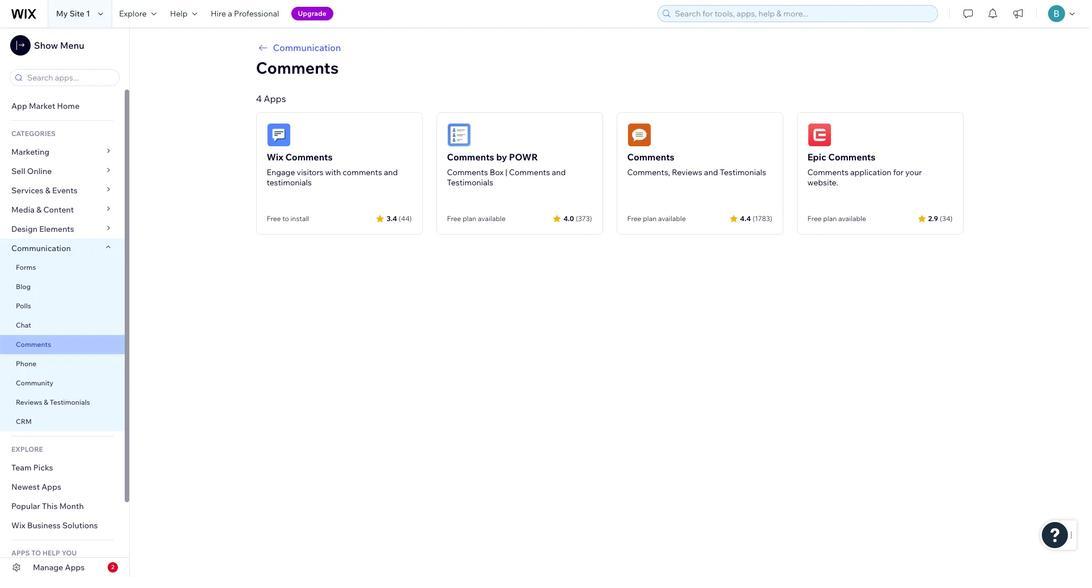 Task type: describe. For each thing, give the bounding box(es) containing it.
available for powr
[[478, 214, 506, 223]]

explore
[[119, 9, 147, 19]]

media & content
[[11, 205, 74, 215]]

and inside comments comments, reviews and testimonials
[[704, 167, 718, 178]]

sell online
[[11, 166, 52, 176]]

newest
[[11, 482, 40, 492]]

3.4 (44)
[[387, 214, 412, 223]]

crm link
[[0, 412, 125, 432]]

popular
[[11, 501, 40, 512]]

wix for business
[[11, 521, 25, 531]]

polls link
[[0, 297, 125, 316]]

popular this month
[[11, 501, 84, 512]]

comments,
[[628, 167, 670, 178]]

and inside the comments by powr comments box | comments and testimonials
[[552, 167, 566, 178]]

free for wix comments
[[267, 214, 281, 223]]

with
[[325, 167, 341, 178]]

comments logo image
[[628, 123, 651, 147]]

help
[[170, 9, 188, 19]]

hire
[[211, 9, 226, 19]]

site
[[70, 9, 84, 19]]

for
[[894, 167, 904, 178]]

(1783)
[[753, 214, 773, 223]]

content
[[43, 205, 74, 215]]

popular this month link
[[0, 497, 125, 516]]

reviews inside comments comments, reviews and testimonials
[[672, 167, 703, 178]]

4
[[256, 93, 262, 104]]

hire a professional link
[[204, 0, 286, 27]]

0 horizontal spatial communication link
[[0, 239, 125, 258]]

sell
[[11, 166, 25, 176]]

events
[[52, 185, 78, 196]]

testimonials
[[267, 178, 312, 188]]

online
[[27, 166, 52, 176]]

apps for manage apps
[[65, 563, 85, 573]]

communication inside sidebar element
[[11, 243, 73, 254]]

newest apps link
[[0, 478, 125, 497]]

a
[[228, 9, 232, 19]]

engage
[[267, 167, 295, 178]]

chat
[[16, 321, 31, 330]]

polls
[[16, 302, 31, 310]]

team picks
[[11, 463, 53, 473]]

comments left box
[[447, 167, 488, 178]]

2
[[111, 564, 114, 571]]

phone link
[[0, 354, 125, 374]]

apps
[[11, 549, 30, 558]]

categories
[[11, 129, 56, 138]]

elements
[[39, 224, 74, 234]]

epic comments logo image
[[808, 123, 832, 147]]

comments by powr comments box | comments and testimonials
[[447, 151, 566, 188]]

community
[[16, 379, 53, 387]]

1
[[86, 9, 90, 19]]

0 vertical spatial communication link
[[256, 41, 964, 54]]

4.4
[[740, 214, 751, 223]]

free to install
[[267, 214, 309, 223]]

comments down powr
[[509, 167, 550, 178]]

free plan available for reviews
[[628, 214, 686, 223]]

wix business solutions link
[[0, 516, 125, 535]]

help
[[42, 549, 60, 558]]

2.9
[[929, 214, 939, 223]]

available for reviews
[[658, 214, 686, 223]]

testimonials inside 'link'
[[50, 398, 90, 407]]

wix for comments
[[267, 151, 283, 163]]

marketing
[[11, 147, 49, 157]]

hire a professional
[[211, 9, 279, 19]]

(34)
[[940, 214, 953, 223]]

month
[[59, 501, 84, 512]]

reviews & testimonials link
[[0, 393, 125, 412]]

3.4
[[387, 214, 397, 223]]

upgrade button
[[291, 7, 333, 20]]

blog link
[[0, 277, 125, 297]]

0 vertical spatial communication
[[273, 42, 341, 53]]

show menu button
[[10, 35, 84, 56]]

blog
[[16, 282, 31, 291]]

manage apps
[[33, 563, 85, 573]]

media
[[11, 205, 35, 215]]

by
[[497, 151, 507, 163]]

comments comments, reviews and testimonials
[[628, 151, 767, 178]]

services & events
[[11, 185, 78, 196]]

my site 1
[[56, 9, 90, 19]]

comments inside sidebar element
[[16, 340, 51, 349]]

comments link
[[0, 335, 125, 354]]

design
[[11, 224, 37, 234]]

sidebar element
[[0, 27, 130, 577]]

apps for 4 apps
[[264, 93, 286, 104]]

to
[[31, 549, 41, 558]]

free for comments
[[628, 214, 642, 223]]

website.
[[808, 178, 839, 188]]



Task type: locate. For each thing, give the bounding box(es) containing it.
2 vertical spatial &
[[44, 398, 48, 407]]

testimonials down community link
[[50, 398, 90, 407]]

1 and from the left
[[384, 167, 398, 178]]

this
[[42, 501, 58, 512]]

& for testimonials
[[44, 398, 48, 407]]

2 horizontal spatial free plan available
[[808, 214, 867, 223]]

2 free plan available from the left
[[628, 214, 686, 223]]

team
[[11, 463, 32, 473]]

wix up engage
[[267, 151, 283, 163]]

2.9 (34)
[[929, 214, 953, 223]]

1 vertical spatial communication
[[11, 243, 73, 254]]

comments down epic
[[808, 167, 849, 178]]

1 vertical spatial wix
[[11, 521, 25, 531]]

free down comments,
[[628, 214, 642, 223]]

0 horizontal spatial and
[[384, 167, 398, 178]]

2 horizontal spatial and
[[704, 167, 718, 178]]

communication down upgrade button
[[273, 42, 341, 53]]

4 apps
[[256, 93, 286, 104]]

2 plan from the left
[[643, 214, 657, 223]]

plan for comments
[[824, 214, 837, 223]]

0 vertical spatial wix
[[267, 151, 283, 163]]

powr
[[509, 151, 538, 163]]

free plan available down comments,
[[628, 214, 686, 223]]

free plan available down website.
[[808, 214, 867, 223]]

Search for tools, apps, help & more... field
[[672, 6, 935, 22]]

apps down you
[[65, 563, 85, 573]]

professional
[[234, 9, 279, 19]]

testimonials left |
[[447, 178, 494, 188]]

comments up "application"
[[829, 151, 876, 163]]

you
[[62, 549, 77, 558]]

communication down design elements
[[11, 243, 73, 254]]

1 free plan available from the left
[[447, 214, 506, 223]]

free
[[267, 214, 281, 223], [447, 214, 461, 223], [628, 214, 642, 223], [808, 214, 822, 223]]

explore
[[11, 445, 43, 454]]

wix
[[267, 151, 283, 163], [11, 521, 25, 531]]

team picks link
[[0, 458, 125, 478]]

1 horizontal spatial reviews
[[672, 167, 703, 178]]

application
[[851, 167, 892, 178]]

3 and from the left
[[704, 167, 718, 178]]

comments up phone
[[16, 340, 51, 349]]

& down community
[[44, 398, 48, 407]]

free down website.
[[808, 214, 822, 223]]

0 horizontal spatial available
[[478, 214, 506, 223]]

Search apps... field
[[24, 70, 116, 86]]

1 vertical spatial communication link
[[0, 239, 125, 258]]

1 vertical spatial reviews
[[16, 398, 42, 407]]

2 horizontal spatial plan
[[824, 214, 837, 223]]

wix inside wix comments engage visitors with comments and testimonials
[[267, 151, 283, 163]]

comments up 4 apps
[[256, 58, 339, 78]]

testimonials inside comments comments, reviews and testimonials
[[720, 167, 767, 178]]

2 free from the left
[[447, 214, 461, 223]]

4.4 (1783)
[[740, 214, 773, 223]]

3 free plan available from the left
[[808, 214, 867, 223]]

comments up visitors
[[286, 151, 333, 163]]

0 horizontal spatial wix
[[11, 521, 25, 531]]

1 horizontal spatial available
[[658, 214, 686, 223]]

testimonials up "4.4"
[[720, 167, 767, 178]]

menu
[[60, 40, 84, 51]]

0 horizontal spatial testimonials
[[50, 398, 90, 407]]

install
[[291, 214, 309, 223]]

business
[[27, 521, 61, 531]]

0 vertical spatial apps
[[264, 93, 286, 104]]

design elements link
[[0, 219, 125, 239]]

testimonials inside the comments by powr comments box | comments and testimonials
[[447, 178, 494, 188]]

free for comments by powr
[[447, 214, 461, 223]]

visitors
[[297, 167, 324, 178]]

|
[[506, 167, 508, 178]]

1 vertical spatial apps
[[42, 482, 61, 492]]

free right (44) at the top of page
[[447, 214, 461, 223]]

comments inside comments comments, reviews and testimonials
[[628, 151, 675, 163]]

4 free from the left
[[808, 214, 822, 223]]

available down "application"
[[839, 214, 867, 223]]

2 available from the left
[[658, 214, 686, 223]]

free left to
[[267, 214, 281, 223]]

2 horizontal spatial apps
[[264, 93, 286, 104]]

available down comments,
[[658, 214, 686, 223]]

1 available from the left
[[478, 214, 506, 223]]

1 free from the left
[[267, 214, 281, 223]]

comments inside wix comments engage visitors with comments and testimonials
[[286, 151, 333, 163]]

3 available from the left
[[839, 214, 867, 223]]

free plan available down box
[[447, 214, 506, 223]]

apps
[[264, 93, 286, 104], [42, 482, 61, 492], [65, 563, 85, 573]]

plan for powr
[[463, 214, 477, 223]]

box
[[490, 167, 504, 178]]

comments down comments by powr logo
[[447, 151, 494, 163]]

wix business solutions
[[11, 521, 98, 531]]

wix comments logo image
[[267, 123, 291, 147]]

plan
[[463, 214, 477, 223], [643, 214, 657, 223], [824, 214, 837, 223]]

1 horizontal spatial plan
[[643, 214, 657, 223]]

1 vertical spatial &
[[36, 205, 42, 215]]

& right media
[[36, 205, 42, 215]]

show menu
[[34, 40, 84, 51]]

newest apps
[[11, 482, 61, 492]]

1 horizontal spatial communication link
[[256, 41, 964, 54]]

1 horizontal spatial free plan available
[[628, 214, 686, 223]]

comments by powr logo image
[[447, 123, 471, 147]]

phone
[[16, 360, 36, 368]]

1 horizontal spatial testimonials
[[447, 178, 494, 188]]

to
[[283, 214, 289, 223]]

free plan available for comments
[[808, 214, 867, 223]]

testimonials
[[720, 167, 767, 178], [447, 178, 494, 188], [50, 398, 90, 407]]

reviews inside 'link'
[[16, 398, 42, 407]]

app
[[11, 101, 27, 111]]

chat link
[[0, 316, 125, 335]]

solutions
[[62, 521, 98, 531]]

& for events
[[45, 185, 50, 196]]

free plan available
[[447, 214, 506, 223], [628, 214, 686, 223], [808, 214, 867, 223]]

reviews
[[672, 167, 703, 178], [16, 398, 42, 407]]

apps right 4
[[264, 93, 286, 104]]

help button
[[163, 0, 204, 27]]

0 vertical spatial &
[[45, 185, 50, 196]]

0 horizontal spatial free plan available
[[447, 214, 506, 223]]

services
[[11, 185, 43, 196]]

0 horizontal spatial reviews
[[16, 398, 42, 407]]

my
[[56, 9, 68, 19]]

3 free from the left
[[628, 214, 642, 223]]

comments
[[343, 167, 382, 178]]

1 horizontal spatial communication
[[273, 42, 341, 53]]

your
[[906, 167, 922, 178]]

app market home link
[[0, 96, 125, 116]]

4.0
[[564, 214, 574, 223]]

reviews right comments,
[[672, 167, 703, 178]]

2 vertical spatial apps
[[65, 563, 85, 573]]

free for epic comments
[[808, 214, 822, 223]]

& for content
[[36, 205, 42, 215]]

2 horizontal spatial available
[[839, 214, 867, 223]]

& left events
[[45, 185, 50, 196]]

media & content link
[[0, 200, 125, 219]]

home
[[57, 101, 80, 111]]

free plan available for powr
[[447, 214, 506, 223]]

1 horizontal spatial wix
[[267, 151, 283, 163]]

forms link
[[0, 258, 125, 277]]

forms
[[16, 263, 36, 272]]

apps up this
[[42, 482, 61, 492]]

crm
[[16, 417, 32, 426]]

1 horizontal spatial and
[[552, 167, 566, 178]]

epic comments comments application for your website.
[[808, 151, 922, 188]]

apps for newest apps
[[42, 482, 61, 492]]

(373)
[[576, 214, 592, 223]]

reviews & testimonials
[[16, 398, 90, 407]]

4.0 (373)
[[564, 214, 592, 223]]

2 horizontal spatial testimonials
[[720, 167, 767, 178]]

design elements
[[11, 224, 74, 234]]

market
[[29, 101, 55, 111]]

1 plan from the left
[[463, 214, 477, 223]]

0 horizontal spatial communication
[[11, 243, 73, 254]]

3 plan from the left
[[824, 214, 837, 223]]

services & events link
[[0, 181, 125, 200]]

epic
[[808, 151, 827, 163]]

0 vertical spatial reviews
[[672, 167, 703, 178]]

plan for reviews
[[643, 214, 657, 223]]

marketing link
[[0, 142, 125, 162]]

reviews up crm
[[16, 398, 42, 407]]

0 horizontal spatial plan
[[463, 214, 477, 223]]

available for comments
[[839, 214, 867, 223]]

(44)
[[399, 214, 412, 223]]

0 horizontal spatial apps
[[42, 482, 61, 492]]

wix comments engage visitors with comments and testimonials
[[267, 151, 398, 188]]

available down box
[[478, 214, 506, 223]]

wix inside sidebar element
[[11, 521, 25, 531]]

1 horizontal spatial apps
[[65, 563, 85, 573]]

comments up comments,
[[628, 151, 675, 163]]

&
[[45, 185, 50, 196], [36, 205, 42, 215], [44, 398, 48, 407]]

communication link
[[256, 41, 964, 54], [0, 239, 125, 258]]

community link
[[0, 374, 125, 393]]

and inside wix comments engage visitors with comments and testimonials
[[384, 167, 398, 178]]

wix down the popular
[[11, 521, 25, 531]]

2 and from the left
[[552, 167, 566, 178]]

upgrade
[[298, 9, 327, 18]]

picks
[[33, 463, 53, 473]]



Task type: vqa. For each thing, say whether or not it's contained in the screenshot.


